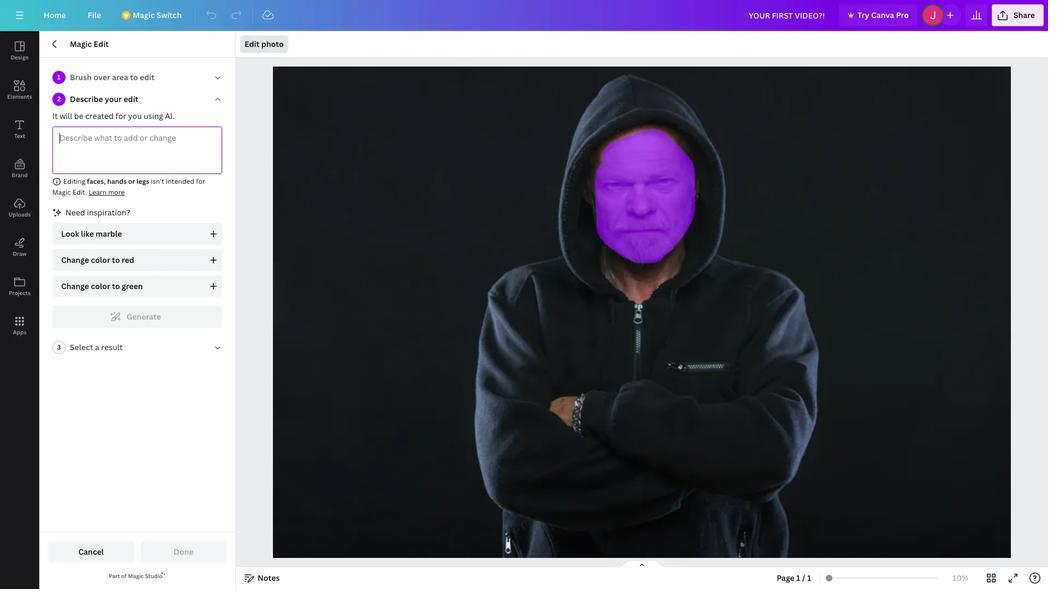 Task type: locate. For each thing, give the bounding box(es) containing it.
for inside the isn't intended for magic edit.
[[196, 177, 205, 186]]

magic left switch
[[133, 10, 155, 20]]

1 vertical spatial to
[[112, 255, 120, 265]]

to left red
[[112, 255, 120, 265]]

will
[[60, 111, 72, 121]]

0 horizontal spatial 1
[[57, 73, 61, 82]]

text
[[14, 132, 25, 140]]

0 vertical spatial for
[[115, 111, 126, 121]]

show pages image
[[616, 560, 668, 569]]

color for red
[[91, 255, 110, 265]]

1
[[57, 73, 61, 82], [797, 573, 801, 584], [807, 573, 812, 584]]

edit photo button
[[240, 35, 288, 53]]

over
[[94, 72, 110, 82]]

0 vertical spatial color
[[91, 255, 110, 265]]

+
[[618, 525, 622, 536]]

need
[[66, 208, 85, 218]]

magic inside button
[[133, 10, 155, 20]]

magic for magic studio
[[128, 573, 144, 580]]

0 vertical spatial edit
[[140, 72, 155, 82]]

you
[[128, 111, 142, 121]]

magic edit
[[70, 39, 109, 49]]

to
[[130, 72, 138, 82], [112, 255, 120, 265], [112, 281, 120, 292]]

2 change from the top
[[61, 281, 89, 292]]

for left you
[[115, 111, 126, 121]]

ai.
[[165, 111, 174, 121]]

it
[[52, 111, 58, 121]]

describe your edit
[[70, 94, 138, 104]]

1 vertical spatial color
[[91, 281, 110, 292]]

to for green
[[112, 281, 120, 292]]

magic down file 'dropdown button'
[[70, 39, 92, 49]]

1 left /
[[797, 573, 801, 584]]

switch
[[157, 10, 182, 20]]

notes
[[258, 573, 280, 584]]

1 vertical spatial change
[[61, 281, 89, 292]]

learn more
[[89, 188, 125, 197]]

2 horizontal spatial 1
[[807, 573, 812, 584]]

change down look
[[61, 255, 89, 265]]

to for red
[[112, 255, 120, 265]]

pro
[[896, 10, 909, 20]]

1 vertical spatial for
[[196, 177, 205, 186]]

apps
[[13, 329, 26, 336]]

edit.
[[73, 188, 87, 197]]

red
[[122, 255, 134, 265]]

change color to green
[[61, 281, 143, 292]]

color up change color to green
[[91, 255, 110, 265]]

edit up you
[[124, 94, 138, 104]]

color down change color to red at top
[[91, 281, 110, 292]]

design
[[11, 54, 29, 61]]

brand button
[[0, 149, 39, 188]]

/
[[803, 573, 806, 584]]

brush over area to edit
[[70, 72, 155, 82]]

magic
[[133, 10, 155, 20], [70, 39, 92, 49], [52, 188, 71, 197], [128, 573, 144, 580]]

learn
[[89, 188, 107, 197]]

1 color from the top
[[91, 255, 110, 265]]

side panel tab list
[[0, 31, 39, 346]]

change color to red button
[[52, 250, 222, 271]]

describe
[[70, 94, 103, 104]]

magic for magic switch
[[133, 10, 155, 20]]

edit inside popup button
[[245, 39, 260, 49]]

1 up 2 on the left top of the page
[[57, 73, 61, 82]]

edit photo
[[245, 39, 284, 49]]

edit down file 'dropdown button'
[[94, 39, 109, 49]]

look like marble
[[61, 229, 122, 239]]

2 vertical spatial to
[[112, 281, 120, 292]]

page 1 / 1
[[777, 573, 812, 584]]

more
[[108, 188, 125, 197]]

file button
[[79, 4, 110, 26]]

elements
[[7, 93, 32, 100]]

apps button
[[0, 306, 39, 346]]

uploads
[[9, 211, 31, 218]]

magic right "of" on the left bottom of the page
[[128, 573, 144, 580]]

0 vertical spatial change
[[61, 255, 89, 265]]

faces,
[[87, 177, 106, 186]]

add
[[624, 525, 639, 536]]

to right area
[[130, 72, 138, 82]]

edit
[[94, 39, 109, 49], [245, 39, 260, 49]]

of
[[121, 573, 127, 580]]

for right intended
[[196, 177, 205, 186]]

magic down editing
[[52, 188, 71, 197]]

done
[[174, 547, 194, 558]]

for
[[115, 111, 126, 121], [196, 177, 205, 186]]

to left green
[[112, 281, 120, 292]]

1 horizontal spatial edit
[[245, 39, 260, 49]]

2 color from the top
[[91, 281, 110, 292]]

select a result
[[70, 342, 123, 353]]

+ add page button
[[266, 520, 1010, 542]]

2 edit from the left
[[245, 39, 260, 49]]

cancel
[[78, 547, 104, 558]]

0 horizontal spatial edit
[[94, 39, 109, 49]]

1 right /
[[807, 573, 812, 584]]

edit right area
[[140, 72, 155, 82]]

generate button
[[52, 306, 222, 328]]

design button
[[0, 31, 39, 70]]

color
[[91, 255, 110, 265], [91, 281, 110, 292]]

change down change color to red at top
[[61, 281, 89, 292]]

look
[[61, 229, 79, 239]]

1 edit from the left
[[94, 39, 109, 49]]

1 vertical spatial edit
[[124, 94, 138, 104]]

learn more link
[[89, 188, 125, 197]]

change color to green button
[[52, 276, 222, 298]]

change for change color to red
[[61, 255, 89, 265]]

1 change from the top
[[61, 255, 89, 265]]

like
[[81, 229, 94, 239]]

1 horizontal spatial for
[[196, 177, 205, 186]]

done button
[[141, 542, 227, 564]]

edit left photo
[[245, 39, 260, 49]]

legs
[[137, 177, 149, 186]]



Task type: describe. For each thing, give the bounding box(es) containing it.
text button
[[0, 110, 39, 149]]

2
[[57, 94, 61, 104]]

projects button
[[0, 267, 39, 306]]

your
[[105, 94, 122, 104]]

Design title text field
[[740, 4, 835, 26]]

generate
[[127, 312, 161, 322]]

home
[[44, 10, 66, 20]]

1 horizontal spatial edit
[[140, 72, 155, 82]]

created
[[85, 111, 114, 121]]

select
[[70, 342, 93, 353]]

hands
[[107, 177, 127, 186]]

magic for magic edit
[[70, 39, 92, 49]]

photo
[[261, 39, 284, 49]]

share
[[1014, 10, 1035, 20]]

draw button
[[0, 228, 39, 267]]

notes button
[[240, 570, 284, 588]]

brand
[[12, 171, 28, 179]]

elements button
[[0, 70, 39, 110]]

part of
[[109, 573, 128, 580]]

inspiration?
[[87, 208, 130, 218]]

color for green
[[91, 281, 110, 292]]

change for change color to green
[[61, 281, 89, 292]]

try
[[858, 10, 870, 20]]

isn't intended for magic edit.
[[52, 177, 205, 197]]

marble
[[96, 229, 122, 239]]

magic studio
[[128, 573, 163, 580]]

canva
[[872, 10, 895, 20]]

magic inside the isn't intended for magic edit.
[[52, 188, 71, 197]]

file
[[88, 10, 101, 20]]

area
[[112, 72, 128, 82]]

0 vertical spatial to
[[130, 72, 138, 82]]

need inspiration?
[[66, 208, 130, 218]]

try canva pro button
[[839, 4, 918, 26]]

a
[[95, 342, 99, 353]]

editing faces, hands or legs
[[63, 177, 149, 186]]

projects
[[9, 289, 31, 297]]

look like marble button
[[52, 223, 222, 245]]

brush
[[70, 72, 92, 82]]

intended
[[166, 177, 194, 186]]

magic switch button
[[114, 4, 190, 26]]

10%
[[953, 573, 969, 584]]

10% button
[[943, 570, 979, 588]]

change color to red
[[61, 255, 134, 265]]

or
[[128, 177, 135, 186]]

It will be created for you using AI. text field
[[53, 127, 222, 174]]

3
[[57, 343, 61, 352]]

result
[[101, 342, 123, 353]]

home link
[[35, 4, 75, 26]]

cancel button
[[48, 542, 134, 564]]

uploads button
[[0, 188, 39, 228]]

part
[[109, 573, 120, 580]]

isn't
[[151, 177, 164, 186]]

try canva pro
[[858, 10, 909, 20]]

1 horizontal spatial 1
[[797, 573, 801, 584]]

magic switch
[[133, 10, 182, 20]]

0 horizontal spatial edit
[[124, 94, 138, 104]]

editing
[[63, 177, 85, 186]]

page
[[777, 573, 795, 584]]

studio
[[145, 573, 163, 580]]

+ add page
[[618, 525, 658, 536]]

green
[[122, 281, 143, 292]]

page
[[641, 525, 658, 536]]

0 horizontal spatial for
[[115, 111, 126, 121]]

main menu bar
[[0, 0, 1048, 31]]

using
[[144, 111, 163, 121]]

it will be created for you using ai.
[[52, 111, 174, 121]]

share button
[[992, 4, 1044, 26]]



Task type: vqa. For each thing, say whether or not it's contained in the screenshot.
Overview LINK
no



